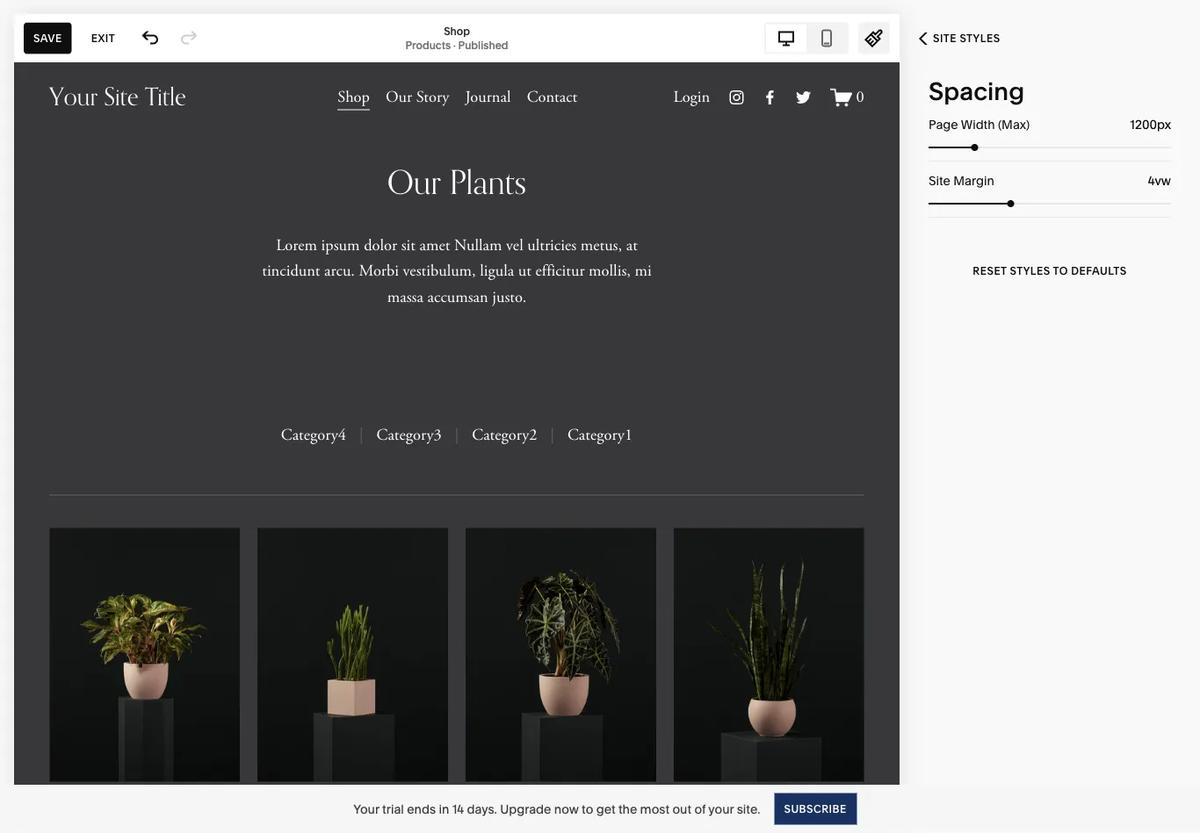 Task type: vqa. For each thing, say whether or not it's contained in the screenshot.
system
no



Task type: describe. For each thing, give the bounding box(es) containing it.
save button
[[24, 22, 72, 54]]

now
[[554, 802, 579, 817]]

out
[[673, 802, 691, 817]]

reset styles to defaults button
[[929, 247, 1171, 295]]

page width (max)
[[929, 117, 1030, 132]]

margin
[[954, 174, 995, 188]]

the
[[618, 802, 637, 817]]

trial
[[382, 802, 404, 817]]

ends
[[407, 802, 436, 817]]

products
[[405, 39, 451, 51]]

exit button
[[81, 22, 125, 54]]

reset
[[973, 264, 1007, 277]]

upgrade
[[500, 802, 551, 817]]

your
[[353, 802, 379, 817]]

site styles button
[[900, 19, 1020, 58]]

shop products · published
[[405, 25, 508, 51]]

of
[[694, 802, 706, 817]]

spacing
[[929, 76, 1025, 106]]

site margin
[[929, 174, 995, 188]]

your trial ends in 14 days. upgrade now to get the most out of your site.
[[353, 802, 760, 817]]

your
[[708, 802, 734, 817]]

published
[[458, 39, 508, 51]]



Task type: locate. For each thing, give the bounding box(es) containing it.
site.
[[737, 802, 760, 817]]

get
[[596, 802, 616, 817]]

save
[[33, 32, 62, 44]]

0 vertical spatial to
[[1053, 264, 1068, 277]]

styles up spacing
[[960, 32, 1000, 45]]

in
[[439, 802, 449, 817]]

site for site styles
[[933, 32, 957, 45]]

to left defaults
[[1053, 264, 1068, 277]]

styles for site
[[960, 32, 1000, 45]]

0 horizontal spatial styles
[[960, 32, 1000, 45]]

1 vertical spatial site
[[929, 174, 951, 188]]

to left get
[[582, 802, 593, 817]]

subscribe
[[784, 803, 847, 816]]

styles right reset
[[1010, 264, 1051, 277]]

styles
[[960, 32, 1000, 45], [1010, 264, 1051, 277]]

(max)
[[998, 117, 1030, 132]]

to
[[1053, 264, 1068, 277], [582, 802, 593, 817]]

1 vertical spatial to
[[582, 802, 593, 817]]

0 horizontal spatial to
[[582, 802, 593, 817]]

site styles
[[933, 32, 1000, 45]]

1 vertical spatial styles
[[1010, 264, 1051, 277]]

·
[[453, 39, 456, 51]]

site inside 'button'
[[933, 32, 957, 45]]

most
[[640, 802, 670, 817]]

site
[[933, 32, 957, 45], [929, 174, 951, 188]]

styles for reset
[[1010, 264, 1051, 277]]

page
[[929, 117, 958, 132]]

subscribe button
[[774, 794, 856, 825]]

to inside button
[[1053, 264, 1068, 277]]

defaults
[[1071, 264, 1127, 277]]

1 horizontal spatial to
[[1053, 264, 1068, 277]]

styles inside 'button'
[[960, 32, 1000, 45]]

reset styles to defaults
[[973, 264, 1127, 277]]

site for site margin
[[929, 174, 951, 188]]

styles inside button
[[1010, 264, 1051, 277]]

None range field
[[929, 144, 1171, 151], [929, 200, 1171, 207], [929, 144, 1171, 151], [929, 200, 1171, 207]]

14
[[452, 802, 464, 817]]

None field
[[1113, 115, 1171, 134], [1113, 171, 1171, 191], [1113, 115, 1171, 134], [1113, 171, 1171, 191]]

days.
[[467, 802, 497, 817]]

site left margin
[[929, 174, 951, 188]]

tab list
[[766, 24, 847, 52]]

1 horizontal spatial styles
[[1010, 264, 1051, 277]]

exit
[[91, 32, 115, 44]]

site up spacing
[[933, 32, 957, 45]]

width
[[961, 117, 995, 132]]

0 vertical spatial site
[[933, 32, 957, 45]]

0 vertical spatial styles
[[960, 32, 1000, 45]]

shop
[[444, 25, 470, 37]]



